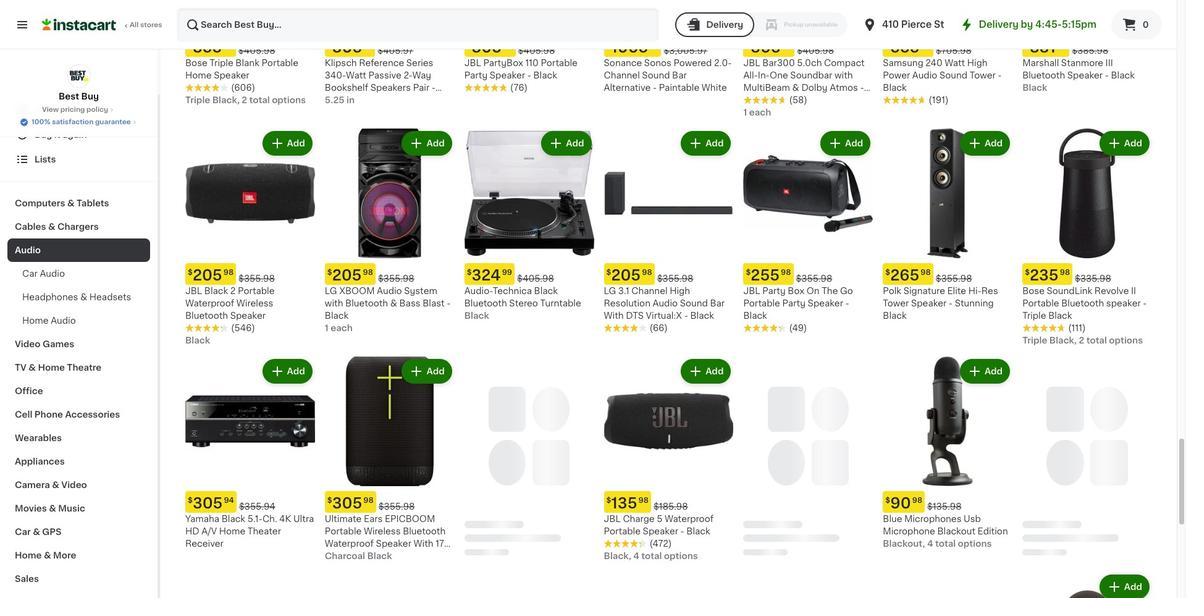Task type: locate. For each thing, give the bounding box(es) containing it.
subwoofer down hisense
[[744, 540, 791, 548]]

& for tablets
[[67, 199, 75, 208]]

2 subwoofer from the left
[[744, 540, 791, 548]]

1 horizontal spatial 97
[[650, 41, 659, 48]]

tower
[[970, 71, 996, 80], [883, 299, 909, 308]]

- inside jbl party box on the go portable party speaker - black
[[846, 299, 850, 308]]

$255.98 original price: $355.98 element
[[744, 263, 873, 285]]

black inside samsung 240 watt high power audio sound tower - black
[[883, 84, 907, 92]]

$305.94 original price: $355.94 element
[[185, 491, 315, 513]]

add button for blue microphones usb microphone blackout edition
[[962, 361, 1009, 383]]

97 inside $ 305 97
[[364, 41, 373, 48]]

dolby down $225.98 original price: $355.98 'element'
[[802, 515, 828, 524]]

$ 135 98
[[607, 496, 649, 511]]

98 inside $ 235 98
[[1060, 269, 1070, 276]]

98 right 90
[[913, 497, 923, 504]]

97 inside $ 1005 97
[[650, 41, 659, 48]]

$ 205 98 up xboom
[[327, 268, 373, 283]]

it
[[54, 130, 60, 139]]

atmos
[[830, 84, 858, 92], [831, 515, 859, 524]]

2 vertical spatial black,
[[604, 552, 631, 561]]

1 97 from the left
[[364, 41, 373, 48]]

97 for 305
[[364, 41, 373, 48]]

service type group
[[676, 12, 848, 37]]

$305.98 original price: $405.98 element
[[465, 36, 594, 57], [744, 36, 873, 57]]

0 horizontal spatial watt
[[346, 71, 366, 80]]

340-
[[325, 71, 346, 80]]

receiver
[[185, 540, 224, 548]]

product group containing 324
[[465, 129, 594, 322]]

charge
[[623, 515, 655, 524]]

& right tv
[[29, 363, 36, 372]]

0 vertical spatial 2-
[[404, 71, 413, 80]]

98 up bar300
[[782, 41, 792, 48]]

bose for 235
[[1023, 287, 1045, 296]]

1 charcoal from the left
[[325, 552, 365, 561]]

music
[[58, 504, 85, 513]]

205 for lg xboom audio system with bluetooth & bass blast - black
[[332, 268, 362, 283]]

- inside jbl bar300 5.0ch compact all-in-one soundbar with multibeam & dolby atmos - black
[[861, 84, 864, 92]]

jbl for jbl black 2 portable waterproof wireless bluetooth speaker
[[185, 287, 202, 296]]

2 $305.98 original price: $405.98 element from the left
[[744, 36, 873, 57]]

0 vertical spatial waterproof
[[185, 299, 234, 308]]

0 horizontal spatial 2-
[[404, 71, 413, 80]]

add for lg 3.1 channel high resolution audio sound bar with dts virtual:x - black
[[706, 139, 724, 148]]

0 vertical spatial with
[[835, 71, 853, 80]]

555
[[891, 40, 920, 55]]

audio
[[913, 71, 938, 80], [15, 246, 41, 255], [40, 269, 65, 278], [377, 287, 402, 296], [653, 299, 678, 308], [51, 316, 76, 325]]

0 horizontal spatial tower
[[883, 299, 909, 308]]

$ 265 98
[[886, 268, 931, 283]]

1 horizontal spatial $ 305 98
[[467, 40, 513, 55]]

black inside hisense 3.1.2 dolby atmos soundbar with wireless subwoofer - black 1 each
[[799, 540, 823, 548]]

home right a/v
[[219, 527, 246, 536]]

add for polk signature elite hi-res tower speaker - stunning black
[[985, 139, 1003, 148]]

0 horizontal spatial 2
[[230, 287, 236, 296]]

2 97 from the left
[[650, 41, 659, 48]]

$1,005.97 original price: $3,005.97 element
[[604, 36, 734, 57]]

with for 305
[[414, 540, 434, 548]]

product group containing 255
[[744, 129, 873, 335]]

1 vertical spatial 2
[[230, 287, 236, 296]]

all-
[[744, 71, 758, 80], [1075, 515, 1089, 524]]

total down blackout
[[936, 540, 956, 548]]

1 horizontal spatial $ 205 98
[[327, 268, 373, 283]]

0 horizontal spatial $205.98 original price: $355.98 element
[[185, 263, 315, 285]]

1 horizontal spatial with
[[604, 312, 624, 320]]

bose down 355
[[185, 59, 208, 68]]

None search field
[[177, 7, 660, 42]]

$324.99 original price: $405.98 element
[[465, 263, 594, 285]]

$
[[188, 41, 193, 48], [327, 41, 332, 48], [467, 41, 472, 48], [607, 41, 612, 48], [746, 41, 751, 48], [886, 41, 891, 48], [1025, 41, 1030, 48], [188, 269, 193, 276], [327, 269, 332, 276], [467, 269, 472, 276], [607, 269, 612, 276], [746, 269, 751, 276], [886, 269, 891, 276], [1025, 269, 1030, 276], [188, 497, 193, 504], [327, 497, 332, 504], [607, 497, 612, 504], [886, 497, 891, 504]]

0 horizontal spatial $ 205 98
[[188, 268, 234, 283]]

98 inside the $ 555 98
[[921, 41, 931, 48]]

bose inside bose triple blank portable home speaker
[[185, 59, 208, 68]]

$ inside the $ 555 98
[[886, 41, 891, 48]]

black inside jbl black 2 portable waterproof wireless bluetooth speaker
[[204, 287, 228, 296]]

$305.98 original price: $355.98 element
[[325, 491, 455, 513]]

ultimate ears epicboom portable wireless bluetooth waterproof speaker with 17 hour battery - charcoal black
[[325, 515, 454, 561]]

1 horizontal spatial $205.98 original price: $355.98 element
[[325, 263, 455, 285]]

205 up xboom
[[332, 268, 362, 283]]

98 inside $ 355 98
[[223, 41, 233, 48]]

3 205 from the left
[[612, 268, 641, 283]]

bar inside lg 3.1 channel high resolution audio sound bar with dts virtual:x - black
[[710, 299, 725, 308]]

1 $305.98 original price: $405.98 element from the left
[[465, 36, 594, 57]]

triple inside bose triple blank portable home speaker
[[210, 59, 233, 68]]

one right "2.0"
[[1101, 515, 1119, 524]]

jbl partybox 110 portable party speaker - black
[[465, 59, 578, 80]]

2- inside klipsch reference series 340-watt passive 2-way bookshelf speakers pair - black
[[404, 71, 413, 80]]

speaker
[[1107, 299, 1141, 308]]

0 horizontal spatial high
[[670, 287, 690, 296]]

with down resolution
[[604, 312, 624, 320]]

0 vertical spatial 2
[[242, 96, 247, 105]]

lg left xboom
[[325, 287, 337, 296]]

jbl for jbl partybox 110 portable party speaker - black
[[465, 59, 481, 68]]

speaker inside bose triple blank portable home speaker
[[214, 71, 249, 80]]

5.0ch
[[797, 59, 822, 68]]

box
[[788, 287, 805, 296]]

2 vertical spatial bar
[[1042, 515, 1057, 524]]

$405.98 inside product group
[[517, 275, 554, 283]]

bose soundlink revolve ii portable bluetooth speaker - triple black
[[1023, 287, 1147, 320]]

$205.98 original price: $355.98 element for lg 3.1 channel high resolution audio sound bar with dts virtual:x - black
[[604, 263, 734, 285]]

speaker inside ultimate ears epicboom portable wireless bluetooth waterproof speaker with 17 hour battery - charcoal black
[[376, 540, 412, 548]]

bluetooth inside bose soundlink revolve ii portable bluetooth speaker - triple black
[[1062, 299, 1105, 308]]

0 horizontal spatial wireless
[[237, 299, 273, 308]]

0 vertical spatial all-
[[744, 71, 758, 80]]

sound up the virtual:x
[[680, 299, 708, 308]]

black, down the charge
[[604, 552, 631, 561]]

100% satisfaction guarantee
[[32, 119, 131, 125]]

$ for lg xboom audio system with bluetooth & bass blast - black
[[327, 269, 332, 276]]

audio up games
[[51, 316, 76, 325]]

1 horizontal spatial delivery
[[979, 20, 1019, 29]]

speaker down partybox
[[490, 71, 525, 80]]

audio inside samsung 240 watt high power audio sound tower - black
[[913, 71, 938, 80]]

$ inside $ 265 98
[[886, 269, 891, 276]]

video up tv
[[15, 340, 40, 349]]

$225.98 original price: $355.98 element
[[744, 491, 873, 513]]

party down partybox
[[465, 71, 488, 80]]

best buy logo image
[[67, 64, 91, 88]]

add button for bose soundlink revolve ii portable bluetooth speaker - triple black
[[1101, 133, 1149, 155]]

bluetooth inside ultimate ears epicboom portable wireless bluetooth waterproof speaker with 17 hour battery - charcoal black
[[403, 527, 446, 536]]

car down movies
[[15, 528, 31, 536]]

cables & chargers
[[15, 222, 99, 231]]

0 vertical spatial triple black, 2 total options
[[185, 96, 306, 105]]

sales link
[[7, 567, 150, 591]]

1 205 from the left
[[193, 268, 222, 283]]

1 subwoofer from the left
[[465, 540, 512, 548]]

0 horizontal spatial 4
[[634, 552, 640, 561]]

add button for lg xboom audio system with bluetooth & bass blast - black
[[403, 133, 451, 155]]

triple black, 2 total options down (606)
[[185, 96, 306, 105]]

2 vertical spatial waterproof
[[325, 540, 374, 548]]

0 horizontal spatial all-
[[744, 71, 758, 80]]

1 vertical spatial video
[[61, 481, 87, 489]]

triple black, 2 total options
[[185, 96, 306, 105], [1023, 336, 1143, 345]]

- inside lg 3.1 channel high resolution audio sound bar with dts virtual:x - black
[[685, 312, 688, 320]]

1 vertical spatial buy
[[35, 130, 52, 139]]

0 vertical spatial car
[[22, 269, 38, 278]]

reference
[[359, 59, 404, 68]]

& right camera at bottom left
[[52, 481, 59, 489]]

$ 305 98 for partybox
[[467, 40, 513, 55]]

1 horizontal spatial waterproof
[[325, 540, 374, 548]]

signature
[[904, 287, 946, 296]]

tower down $705.98 in the right top of the page
[[970, 71, 996, 80]]

audio down cables
[[15, 246, 41, 255]]

98 up jbl black 2 portable waterproof wireless bluetooth speaker
[[224, 269, 234, 276]]

& for gps
[[33, 528, 40, 536]]

0 horizontal spatial 97
[[364, 41, 373, 48]]

0 horizontal spatial waterproof
[[185, 299, 234, 308]]

205 up 3.1
[[612, 268, 641, 283]]

0
[[1143, 20, 1149, 29]]

subwoofer inside kicker compr 12" dual- voice-coil 2-ohm loaded subwoofer enclosure - black
[[465, 540, 512, 548]]

$205.98 original price: $355.98 element up jbl black 2 portable waterproof wireless bluetooth speaker
[[185, 263, 315, 285]]

2- for ohm
[[512, 527, 521, 536]]

1 horizontal spatial charcoal
[[389, 552, 428, 561]]

$ 305 97
[[327, 40, 373, 55]]

$ for bose soundlink revolve ii portable bluetooth speaker - triple black
[[1025, 269, 1030, 276]]

jbl inside jbl bar300 5.0ch compact all-in-one soundbar with multibeam & dolby atmos - black
[[744, 59, 761, 68]]

98 for samsung 240 watt high power audio sound tower - black
[[921, 41, 931, 48]]

2 horizontal spatial black,
[[1050, 336, 1077, 345]]

$205.98 original price: $355.98 element
[[185, 263, 315, 285], [325, 263, 455, 285], [604, 263, 734, 285]]

portable inside bose triple blank portable home speaker
[[262, 59, 298, 68]]

98 for bose triple blank portable home speaker
[[223, 41, 233, 48]]

add
[[287, 139, 305, 148], [427, 139, 445, 148], [566, 139, 584, 148], [706, 139, 724, 148], [845, 139, 864, 148], [985, 139, 1003, 148], [1125, 139, 1143, 148], [287, 367, 305, 376], [427, 367, 445, 376], [706, 367, 724, 376], [845, 367, 864, 376], [985, 367, 1003, 376], [427, 583, 445, 592], [845, 583, 864, 592], [1125, 583, 1143, 592]]

home & more
[[15, 551, 76, 560]]

triple
[[210, 59, 233, 68], [185, 96, 210, 105], [1023, 312, 1047, 320], [1023, 336, 1048, 345]]

ears
[[364, 515, 383, 524]]

$ for jbl charge 5 waterproof portable speaker - black
[[607, 497, 612, 504]]

add for audio-technica black bluetooth stereo turntable
[[566, 139, 584, 148]]

speaker down epicboom
[[376, 540, 412, 548]]

sonos
[[645, 59, 672, 68]]

- inside bose soundlink revolve ii portable bluetooth speaker - triple black
[[1144, 299, 1147, 308]]

1 inside jbl bar 2.0 all-in-one - black 1 each
[[1023, 527, 1027, 536]]

black, down (111)
[[1050, 336, 1077, 345]]

add button for jbl party box on the go portable party speaker - black
[[822, 133, 870, 155]]

$405.98 for blank
[[238, 47, 275, 55]]

98 for polk signature elite hi-res tower speaker - stunning black
[[921, 269, 931, 276]]

wireless down ears
[[364, 527, 401, 536]]

waterproof up (546)
[[185, 299, 234, 308]]

high up the virtual:x
[[670, 287, 690, 296]]

options inside blue microphones usb microphone blackout edition blackout, 4 total options
[[958, 540, 992, 548]]

polk signature elite hi-res tower speaker - stunning black
[[883, 287, 999, 320]]

1 $205.98 original price: $355.98 element from the left
[[185, 263, 315, 285]]

1 vertical spatial tower
[[883, 299, 909, 308]]

headphones & headsets link
[[7, 286, 150, 309]]

$ 305 98 for bar300
[[746, 40, 792, 55]]

1 horizontal spatial all-
[[1075, 515, 1089, 524]]

atmos inside jbl bar300 5.0ch compact all-in-one soundbar with multibeam & dolby atmos - black
[[830, 84, 858, 92]]

add for yamaha black  5.1-ch. 4k ultra hd a/v home theater receiver
[[287, 367, 305, 376]]

with down xboom
[[325, 299, 343, 308]]

- inside kicker compr 12" dual- voice-coil 2-ohm loaded subwoofer enclosure - black
[[559, 540, 563, 548]]

$205.98 original price: $355.98 element up system
[[325, 263, 455, 285]]

0 vertical spatial party
[[465, 71, 488, 80]]

view pricing policy
[[42, 106, 108, 113]]

marshall
[[1023, 59, 1059, 68]]

$405.98 inside "element"
[[238, 47, 275, 55]]

$305.98 original price: $405.98 element up '110'
[[465, 36, 594, 57]]

portable right '110'
[[541, 59, 578, 68]]

all stores
[[130, 22, 162, 28]]

black inside kicker compr 12" dual- voice-coil 2-ohm loaded subwoofer enclosure - black
[[565, 540, 589, 548]]

& left bass
[[390, 299, 397, 308]]

0 horizontal spatial bose
[[185, 59, 208, 68]]

1 horizontal spatial triple black, 2 total options
[[1023, 336, 1143, 345]]

0 vertical spatial buy
[[81, 92, 99, 101]]

sound down sonos
[[642, 71, 670, 80]]

hisense 3.1.2 dolby atmos soundbar with wireless subwoofer - black 1 each
[[744, 515, 859, 561]]

$ 205 98 up 3.1
[[607, 268, 652, 283]]

1 horizontal spatial in-
[[1089, 515, 1101, 524]]

0 vertical spatial video
[[15, 340, 40, 349]]

triple inside bose soundlink revolve ii portable bluetooth speaker - triple black
[[1023, 312, 1047, 320]]

product group
[[185, 129, 315, 347], [325, 129, 455, 335], [465, 129, 594, 322], [604, 129, 734, 335], [744, 129, 873, 335], [883, 129, 1013, 322], [1023, 129, 1153, 347], [185, 357, 315, 550], [325, 357, 455, 563], [604, 357, 734, 563], [744, 357, 873, 563], [883, 357, 1013, 550], [325, 572, 455, 598], [744, 572, 873, 598], [1023, 572, 1153, 598]]

add button for jbl black 2 portable waterproof wireless bluetooth speaker
[[264, 133, 311, 155]]

1 vertical spatial channel
[[632, 287, 668, 296]]

$ inside the $ 305 94
[[188, 497, 193, 504]]

1 horizontal spatial black,
[[604, 552, 631, 561]]

$ for ultimate ears epicboom portable wireless bluetooth waterproof speaker with 17 hour battery - charcoal black
[[327, 497, 332, 504]]

total inside blue microphones usb microphone blackout edition blackout, 4 total options
[[936, 540, 956, 548]]

0 horizontal spatial video
[[15, 340, 40, 349]]

black inside jbl bar 2.0 all-in-one - black 1 each
[[1128, 515, 1151, 524]]

each
[[750, 108, 771, 117], [331, 324, 353, 333], [1029, 527, 1051, 536], [750, 552, 771, 561]]

$ for klipsch reference series 340-watt passive 2-way bookshelf speakers pair - black
[[327, 41, 332, 48]]

1 vertical spatial triple black, 2 total options
[[1023, 336, 1143, 345]]

1 horizontal spatial high
[[968, 59, 988, 68]]

$405.98 up 5.0ch at the right of page
[[797, 47, 834, 55]]

1 $ 205 98 from the left
[[188, 268, 234, 283]]

triple down $ 355 98
[[210, 59, 233, 68]]

& inside "link"
[[67, 199, 75, 208]]

& for video
[[52, 481, 59, 489]]

bar
[[672, 71, 687, 80], [710, 299, 725, 308], [1042, 515, 1057, 524]]

$ inside $ 90 98
[[886, 497, 891, 504]]

0 horizontal spatial with
[[325, 299, 343, 308]]

0 horizontal spatial one
[[770, 71, 788, 80]]

1 vertical spatial car
[[15, 528, 31, 536]]

0 horizontal spatial 205
[[193, 268, 222, 283]]

dolby up (58)
[[802, 84, 828, 92]]

305 up bar300
[[751, 40, 781, 55]]

& for home
[[29, 363, 36, 372]]

in- right "2.0"
[[1089, 515, 1101, 524]]

jbl inside jbl bar 2.0 all-in-one - black 1 each
[[1023, 515, 1040, 524]]

view pricing policy link
[[42, 105, 116, 115]]

one down bar300
[[770, 71, 788, 80]]

movies & music link
[[7, 497, 150, 520]]

2 horizontal spatial waterproof
[[665, 515, 714, 524]]

0 vertical spatial watt
[[945, 59, 965, 68]]

$335.98
[[1075, 275, 1112, 283]]

1 lg from the left
[[325, 287, 337, 296]]

portable inside jbl charge 5 waterproof portable speaker - black
[[604, 527, 641, 536]]

0 horizontal spatial lg
[[325, 287, 337, 296]]

& inside 'lg xboom audio system with bluetooth & bass blast - black 1 each'
[[390, 299, 397, 308]]

110
[[526, 59, 539, 68]]

product group containing 265
[[883, 129, 1013, 322]]

0 vertical spatial soundbar
[[791, 71, 833, 80]]

triple down 235
[[1023, 312, 1047, 320]]

$405.98 up technica
[[517, 275, 554, 283]]

- inside jbl bar 2.0 all-in-one - black 1 each
[[1122, 515, 1126, 524]]

black, for 355
[[212, 96, 240, 105]]

black inside klipsch reference series 340-watt passive 2-way bookshelf speakers pair - black
[[325, 96, 349, 105]]

$ inside $ 255 98
[[746, 269, 751, 276]]

3.1.2
[[781, 515, 800, 524]]

$355.98 for ultimate ears epicboom portable wireless bluetooth waterproof speaker with 17 hour battery - charcoal black
[[379, 503, 415, 511]]

& inside jbl bar300 5.0ch compact all-in-one soundbar with multibeam & dolby atmos - black
[[793, 84, 800, 92]]

1 vertical spatial bose
[[1023, 287, 1045, 296]]

305 for ears
[[332, 496, 362, 511]]

all- inside jbl bar 2.0 all-in-one - black 1 each
[[1075, 515, 1089, 524]]

delivery for delivery
[[706, 20, 744, 29]]

bose triple blank portable home speaker
[[185, 59, 298, 80]]

305 for partybox
[[472, 40, 502, 55]]

98 inside $ 135 98
[[639, 497, 649, 504]]

98 inside $ 265 98
[[921, 269, 931, 276]]

(58)
[[789, 96, 808, 105]]

0 vertical spatial bose
[[185, 59, 208, 68]]

& for chargers
[[48, 222, 55, 231]]

tv & home theatre link
[[7, 356, 150, 379]]

portable inside jbl black 2 portable waterproof wireless bluetooth speaker
[[238, 287, 275, 296]]

5.25
[[325, 96, 345, 105]]

& for more
[[44, 551, 51, 560]]

stereo
[[509, 299, 538, 308]]

1 horizontal spatial one
[[1101, 515, 1119, 524]]

1 vertical spatial black,
[[1050, 336, 1077, 345]]

each inside 'lg xboom audio system with bluetooth & bass blast - black 1 each'
[[331, 324, 353, 333]]

all- inside jbl bar300 5.0ch compact all-in-one soundbar with multibeam & dolby atmos - black
[[744, 71, 758, 80]]

in- up 'multibeam'
[[758, 71, 770, 80]]

$355.98 for jbl black 2 portable waterproof wireless bluetooth speaker
[[239, 275, 275, 283]]

0 horizontal spatial triple black, 2 total options
[[185, 96, 306, 105]]

2 horizontal spatial $ 205 98
[[607, 268, 652, 283]]

soundbar down hisense
[[744, 527, 786, 536]]

0 horizontal spatial with
[[414, 540, 434, 548]]

2 horizontal spatial bar
[[1042, 515, 1057, 524]]

0 horizontal spatial in-
[[758, 71, 770, 80]]

0 vertical spatial with
[[604, 312, 624, 320]]

home up video games
[[22, 316, 49, 325]]

triple black, 2 total options down (111)
[[1023, 336, 1143, 345]]

98 right 355
[[223, 41, 233, 48]]

bose down 235
[[1023, 287, 1045, 296]]

1 horizontal spatial subwoofer
[[744, 540, 791, 548]]

with left 17
[[414, 540, 434, 548]]

$355.98 for lg xboom audio system with bluetooth & bass blast - black
[[378, 275, 415, 283]]

ii
[[1132, 287, 1137, 296]]

add button for polk signature elite hi-res tower speaker - stunning black
[[962, 133, 1009, 155]]

0 horizontal spatial sound
[[642, 71, 670, 80]]

resolution
[[604, 299, 651, 308]]

0 horizontal spatial soundbar
[[744, 527, 786, 536]]

1 vertical spatial soundbar
[[744, 527, 786, 536]]

(606)
[[231, 84, 255, 92]]

(191)
[[929, 96, 949, 105]]

channel down sonance
[[604, 71, 640, 80]]

atmos inside hisense 3.1.2 dolby atmos soundbar with wireless subwoofer - black 1 each
[[831, 515, 859, 524]]

soundbar down 5.0ch at the right of page
[[791, 71, 833, 80]]

buy down 100%
[[35, 130, 52, 139]]

& right cables
[[48, 222, 55, 231]]

2 horizontal spatial $ 305 98
[[746, 40, 792, 55]]

total
[[249, 96, 270, 105], [1087, 336, 1107, 345], [936, 540, 956, 548], [642, 552, 662, 561]]

1 horizontal spatial $305.98 original price: $405.98 element
[[744, 36, 873, 57]]

1 vertical spatial in-
[[1089, 515, 1101, 524]]

dolby inside hisense 3.1.2 dolby atmos soundbar with wireless subwoofer - black 1 each
[[802, 515, 828, 524]]

2 horizontal spatial wireless
[[810, 527, 847, 536]]

3 $ 205 98 from the left
[[607, 268, 652, 283]]

multibeam
[[744, 84, 790, 92]]

bose
[[185, 59, 208, 68], [1023, 287, 1045, 296]]

0 horizontal spatial delivery
[[706, 20, 744, 29]]

$405.98 up blank on the left of the page
[[238, 47, 275, 55]]

add button
[[264, 133, 311, 155], [403, 133, 451, 155], [543, 133, 591, 155], [682, 133, 730, 155], [822, 133, 870, 155], [962, 133, 1009, 155], [1101, 133, 1149, 155], [264, 361, 311, 383], [403, 361, 451, 383], [682, 361, 730, 383], [822, 361, 870, 383], [962, 361, 1009, 383], [403, 576, 451, 598], [822, 576, 870, 598], [1101, 576, 1149, 598]]

2 205 from the left
[[332, 268, 362, 283]]

waterproof up charcoal black
[[325, 540, 374, 548]]

car up "headphones"
[[22, 269, 38, 278]]

0 horizontal spatial black,
[[212, 96, 240, 105]]

98 for ultimate ears epicboom portable wireless bluetooth waterproof speaker with 17 hour battery - charcoal black
[[364, 497, 374, 504]]

$ 305 98 up partybox
[[467, 40, 513, 55]]

high inside samsung 240 watt high power audio sound tower - black
[[968, 59, 988, 68]]

0 vertical spatial high
[[968, 59, 988, 68]]

speaker
[[214, 71, 249, 80], [490, 71, 525, 80], [1068, 71, 1103, 80], [808, 299, 844, 308], [912, 299, 947, 308], [230, 312, 266, 320], [643, 527, 679, 536], [376, 540, 412, 548]]

add for bose soundlink revolve ii portable bluetooth speaker - triple black
[[1125, 139, 1143, 148]]

1 horizontal spatial 4
[[928, 540, 934, 548]]

black, for 235
[[1050, 336, 1077, 345]]

triple down 355
[[185, 96, 210, 105]]

delivery left by
[[979, 20, 1019, 29]]

100%
[[32, 119, 50, 125]]

0 horizontal spatial charcoal
[[325, 552, 365, 561]]

jbl for jbl party box on the go portable party speaker - black
[[744, 287, 761, 296]]

sound inside samsung 240 watt high power audio sound tower - black
[[940, 71, 968, 80]]

2 lg from the left
[[604, 287, 616, 296]]

$ inside $ 355 98
[[188, 41, 193, 48]]

&
[[793, 84, 800, 92], [67, 199, 75, 208], [48, 222, 55, 231], [80, 293, 87, 302], [390, 299, 397, 308], [29, 363, 36, 372], [52, 481, 59, 489], [49, 504, 56, 513], [33, 528, 40, 536], [44, 551, 51, 560]]

portable down 235
[[1023, 299, 1060, 308]]

0 vertical spatial atmos
[[830, 84, 858, 92]]

98 up the "signature"
[[921, 269, 931, 276]]

1 horizontal spatial watt
[[945, 59, 965, 68]]

black inside jbl bar300 5.0ch compact all-in-one soundbar with multibeam & dolby atmos - black
[[744, 96, 767, 105]]

all- right "2.0"
[[1075, 515, 1089, 524]]

1 vertical spatial dolby
[[802, 515, 828, 524]]

speaker up (472)
[[643, 527, 679, 536]]

sales
[[15, 575, 39, 583]]

2 charcoal from the left
[[389, 552, 428, 561]]

1 horizontal spatial 2
[[242, 96, 247, 105]]

98 up 240
[[921, 41, 931, 48]]

$ for blue microphones usb microphone blackout edition
[[886, 497, 891, 504]]

add for blue microphones usb microphone blackout edition
[[985, 367, 1003, 376]]

97 up 'reference'
[[364, 41, 373, 48]]

3 $205.98 original price: $355.98 element from the left
[[604, 263, 734, 285]]

1 vertical spatial atmos
[[831, 515, 859, 524]]

home down video games
[[38, 363, 65, 372]]

portable down ultimate
[[325, 527, 362, 536]]

$ for jbl black 2 portable waterproof wireless bluetooth speaker
[[188, 269, 193, 276]]

& left more at left bottom
[[44, 551, 51, 560]]

305 for bar300
[[751, 40, 781, 55]]

2- down series
[[404, 71, 413, 80]]

buy
[[81, 92, 99, 101], [35, 130, 52, 139]]

1 horizontal spatial sound
[[680, 299, 708, 308]]

turntable
[[540, 299, 581, 308]]

party down $ 255 98
[[763, 287, 786, 296]]

hisense
[[744, 515, 779, 524]]

2 $ 205 98 from the left
[[327, 268, 373, 283]]

$ inside $ 1005 97
[[607, 41, 612, 48]]

& inside 'link'
[[49, 504, 56, 513]]

speaker up (606)
[[214, 71, 249, 80]]

subwoofer inside hisense 3.1.2 dolby atmos soundbar with wireless subwoofer - black 1 each
[[744, 540, 791, 548]]

1 horizontal spatial wireless
[[364, 527, 401, 536]]

add for jbl charge 5 waterproof portable speaker - black
[[706, 367, 724, 376]]

watt inside samsung 240 watt high power audio sound tower - black
[[945, 59, 965, 68]]

product group containing 135
[[604, 357, 734, 563]]

98 up ears
[[364, 497, 374, 504]]

cables & chargers link
[[7, 215, 150, 239]]

2 $205.98 original price: $355.98 element from the left
[[325, 263, 455, 285]]

1 vertical spatial one
[[1101, 515, 1119, 524]]

add button for audio-technica black bluetooth stereo turntable
[[543, 133, 591, 155]]

lg inside 'lg xboom audio system with bluetooth & bass blast - black 1 each'
[[325, 287, 337, 296]]

$ for bose triple blank portable home speaker
[[188, 41, 193, 48]]

98 for blue microphones usb microphone blackout edition
[[913, 497, 923, 504]]

98 inside $ 90 98
[[913, 497, 923, 504]]

delivery up 2.0-
[[706, 20, 744, 29]]

$ 205 98 up jbl black 2 portable waterproof wireless bluetooth speaker
[[188, 268, 234, 283]]

98 right 331
[[1057, 41, 1068, 48]]

jbl inside jbl black 2 portable waterproof wireless bluetooth speaker
[[185, 287, 202, 296]]

subwoofer
[[465, 540, 512, 548], [744, 540, 791, 548]]

$ 305 98 up ultimate
[[327, 496, 374, 511]]

cell
[[15, 410, 32, 419]]

kicker compr 12" dual- voice-coil 2-ohm loaded subwoofer enclosure - black
[[465, 515, 589, 548]]

98 up soundlink
[[1060, 269, 1070, 276]]

98 up partybox
[[503, 41, 513, 48]]

charcoal inside ultimate ears epicboom portable wireless bluetooth waterproof speaker with 17 hour battery - charcoal black
[[389, 552, 428, 561]]

paintable
[[659, 84, 700, 92]]

0 horizontal spatial buy
[[35, 130, 52, 139]]

add button for lg 3.1 channel high resolution audio sound bar with dts virtual:x - black
[[682, 133, 730, 155]]

2 vertical spatial with
[[414, 540, 434, 548]]

portable down "255"
[[744, 299, 781, 308]]

lg for lg 3.1 channel high resolution audio sound bar with dts virtual:x - black
[[604, 287, 616, 296]]

& left music
[[49, 504, 56, 513]]

charcoal down epicboom
[[389, 552, 428, 561]]

1 horizontal spatial tower
[[970, 71, 996, 80]]

5.1-
[[248, 515, 263, 524]]

audio link
[[7, 239, 150, 262]]

1 vertical spatial 2-
[[512, 527, 521, 536]]

product group containing 235
[[1023, 129, 1153, 347]]

1 horizontal spatial soundbar
[[791, 71, 833, 80]]

buy up policy
[[81, 92, 99, 101]]

microphone
[[883, 527, 936, 536]]

98 up the charge
[[639, 497, 649, 504]]

$ inside $305.98 original price: $355.98 element
[[327, 497, 332, 504]]

98 for jbl bar300 5.0ch compact all-in-one soundbar with multibeam & dolby atmos - black
[[782, 41, 792, 48]]

portable inside jbl party box on the go portable party speaker - black
[[744, 299, 781, 308]]

jbl inside jbl party box on the go portable party speaker - black
[[744, 287, 761, 296]]

& up (58)
[[793, 84, 800, 92]]

1 vertical spatial all-
[[1075, 515, 1089, 524]]

jbl inside jbl charge 5 waterproof portable speaker - black
[[604, 515, 621, 524]]

gps
[[42, 528, 62, 536]]

$ inside $ 135 98
[[607, 497, 612, 504]]

speaker down the "signature"
[[912, 299, 947, 308]]

each inside hisense 3.1.2 dolby atmos soundbar with wireless subwoofer - black 1 each
[[750, 552, 771, 561]]

$ 305 98
[[467, 40, 513, 55], [746, 40, 792, 55], [327, 496, 374, 511]]

1 horizontal spatial bar
[[710, 299, 725, 308]]

0 vertical spatial tower
[[970, 71, 996, 80]]

all- up 'multibeam'
[[744, 71, 758, 80]]

$ 305 98 up bar300
[[746, 40, 792, 55]]

with inside lg 3.1 channel high resolution audio sound bar with dts virtual:x - black
[[604, 312, 624, 320]]

2 horizontal spatial 205
[[612, 268, 641, 283]]

on
[[807, 287, 820, 296]]

wireless up (546)
[[237, 299, 273, 308]]

$ 205 98
[[188, 268, 234, 283], [327, 268, 373, 283], [607, 268, 652, 283]]

dual-
[[544, 515, 568, 524]]

wireless down $225.98 original price: $355.98 'element'
[[810, 527, 847, 536]]

0 vertical spatial 4
[[928, 540, 934, 548]]

watt down $705.98 in the right top of the page
[[945, 59, 965, 68]]

waterproof inside jbl charge 5 waterproof portable speaker - black
[[665, 515, 714, 524]]

home audio
[[22, 316, 76, 325]]

loaded
[[544, 527, 577, 536]]

$355.98 up elite
[[936, 275, 972, 283]]

each down xboom
[[331, 324, 353, 333]]

1 vertical spatial watt
[[346, 71, 366, 80]]

$ inside $ 305 97
[[327, 41, 332, 48]]



Task type: describe. For each thing, give the bounding box(es) containing it.
speaker inside jbl charge 5 waterproof portable speaker - black
[[643, 527, 679, 536]]

best buy
[[59, 92, 99, 101]]

with inside 'lg xboom audio system with bluetooth & bass blast - black 1 each'
[[325, 299, 343, 308]]

add for ultimate ears epicboom portable wireless bluetooth waterproof speaker with 17 hour battery - charcoal black
[[427, 367, 445, 376]]

chargers
[[57, 222, 99, 231]]

$ 205 98 for lg xboom audio system with bluetooth & bass blast - black
[[327, 268, 373, 283]]

home inside yamaha black  5.1-ch. 4k ultra hd a/v home theater receiver
[[219, 527, 246, 536]]

video games
[[15, 340, 74, 349]]

5
[[657, 515, 663, 524]]

97 for 1005
[[650, 41, 659, 48]]

shop link
[[7, 98, 150, 122]]

1 horizontal spatial buy
[[81, 92, 99, 101]]

$ inside $ 331 98 $385.98 marshall stanmore iii bluetooth speaker - black black
[[1025, 41, 1030, 48]]

$405.98 for 5.0ch
[[797, 47, 834, 55]]

$305.97 original price: $405.97 element
[[325, 36, 455, 57]]

tv
[[15, 363, 27, 372]]

waterproof inside jbl black 2 portable waterproof wireless bluetooth speaker
[[185, 299, 234, 308]]

0 button
[[1112, 10, 1163, 40]]

1 vertical spatial party
[[763, 287, 786, 296]]

audio inside 'lg xboom audio system with bluetooth & bass blast - black 1 each'
[[377, 287, 402, 296]]

- inside polk signature elite hi-res tower speaker - stunning black
[[949, 299, 953, 308]]

$ for sonance sonos powered 2.0- channel sound bar alternative - paintable white
[[607, 41, 612, 48]]

total down (606)
[[249, 96, 270, 105]]

(472)
[[650, 540, 672, 548]]

speaker inside jbl partybox 110 portable party speaker - black
[[490, 71, 525, 80]]

99
[[502, 269, 512, 276]]

bar inside jbl bar 2.0 all-in-one - black 1 each
[[1042, 515, 1057, 524]]

klipsch reference series 340-watt passive 2-way bookshelf speakers pair - black
[[325, 59, 436, 105]]

technica
[[493, 287, 532, 296]]

lg for lg xboom audio system with bluetooth & bass blast - black 1 each
[[325, 287, 337, 296]]

car audio link
[[7, 262, 150, 286]]

games
[[43, 340, 74, 349]]

dolby inside jbl bar300 5.0ch compact all-in-one soundbar with multibeam & dolby atmos - black
[[802, 84, 828, 92]]

video games link
[[7, 332, 150, 356]]

office
[[15, 387, 43, 396]]

office link
[[7, 379, 150, 403]]

$ 305 94
[[188, 496, 234, 511]]

- inside samsung 240 watt high power audio sound tower - black
[[998, 71, 1002, 80]]

$265.98 original price: $355.98 element
[[883, 263, 1013, 285]]

speaker inside $ 331 98 $385.98 marshall stanmore iii bluetooth speaker - black black
[[1068, 71, 1103, 80]]

delivery for delivery by 4:45-5:15pm
[[979, 20, 1019, 29]]

$305.98 original price: $405.98 element for 110
[[465, 36, 594, 57]]

bluetooth inside audio-technica black bluetooth stereo turntable black
[[465, 299, 507, 308]]

- inside $ 331 98 $385.98 marshall stanmore iii bluetooth speaker - black black
[[1105, 71, 1109, 80]]

virtual:x
[[646, 312, 682, 320]]

98 for bose soundlink revolve ii portable bluetooth speaker - triple black
[[1060, 269, 1070, 276]]

stanmore
[[1062, 59, 1104, 68]]

wearables link
[[7, 426, 150, 450]]

$135.98 original price: $185.98 element
[[604, 491, 734, 513]]

265
[[891, 268, 920, 283]]

$ 305 98 for ears
[[327, 496, 374, 511]]

camera & video link
[[7, 473, 150, 497]]

bar inside the sonance sonos powered 2.0- channel sound bar alternative - paintable white
[[672, 71, 687, 80]]

- inside the sonance sonos powered 2.0- channel sound bar alternative - paintable white
[[653, 84, 657, 92]]

car audio
[[22, 269, 65, 278]]

portable inside jbl partybox 110 portable party speaker - black
[[541, 59, 578, 68]]

buy it again link
[[7, 122, 150, 147]]

total down bose soundlink revolve ii portable bluetooth speaker - triple black
[[1087, 336, 1107, 345]]

add button for yamaha black  5.1-ch. 4k ultra hd a/v home theater receiver
[[264, 361, 311, 383]]

compact
[[824, 59, 865, 68]]

add for jbl party box on the go portable party speaker - black
[[845, 139, 864, 148]]

options left 5.25 at the left of the page
[[272, 96, 306, 105]]

each inside jbl bar 2.0 all-in-one - black 1 each
[[1029, 527, 1051, 536]]

$ for samsung 240 watt high power audio sound tower - black
[[886, 41, 891, 48]]

usb
[[964, 515, 981, 524]]

high for 205
[[670, 287, 690, 296]]

98 for jbl partybox 110 portable party speaker - black
[[503, 41, 513, 48]]

1 horizontal spatial video
[[61, 481, 87, 489]]

with for 205
[[604, 312, 624, 320]]

(66)
[[650, 324, 668, 333]]

pair
[[413, 84, 430, 92]]

bose for 355
[[185, 59, 208, 68]]

sound for 555
[[940, 71, 968, 80]]

options down speaker
[[1110, 336, 1143, 345]]

331
[[1030, 40, 1056, 55]]

best
[[59, 92, 79, 101]]

battery
[[348, 552, 381, 561]]

$ for audio-technica black bluetooth stereo turntable
[[467, 269, 472, 276]]

sound for 205
[[680, 299, 708, 308]]

bluetooth inside 'lg xboom audio system with bluetooth & bass blast - black 1 each'
[[346, 299, 388, 308]]

theatre
[[67, 363, 102, 372]]

& for music
[[49, 504, 56, 513]]

$90.98 original price: $135.98 element
[[883, 491, 1013, 513]]

in- inside jbl bar300 5.0ch compact all-in-one soundbar with multibeam & dolby atmos - black
[[758, 71, 770, 80]]

$405.98 for 110
[[518, 47, 555, 55]]

camera & video
[[15, 481, 87, 489]]

tower inside polk signature elite hi-res tower speaker - stunning black
[[883, 299, 909, 308]]

audio inside lg 3.1 channel high resolution audio sound bar with dts virtual:x - black
[[653, 299, 678, 308]]

$ for yamaha black  5.1-ch. 4k ultra hd a/v home theater receiver
[[188, 497, 193, 504]]

black inside jbl charge 5 waterproof portable speaker - black
[[687, 527, 711, 536]]

$ 355 98
[[188, 40, 233, 55]]

jbl for jbl bar300 5.0ch compact all-in-one soundbar with multibeam & dolby atmos - black
[[744, 59, 761, 68]]

$705.98
[[936, 47, 972, 55]]

in- inside jbl bar 2.0 all-in-one - black 1 each
[[1089, 515, 1101, 524]]

black inside jbl partybox 110 portable party speaker - black
[[534, 71, 557, 80]]

triple down soundlink
[[1023, 336, 1048, 345]]

home inside bose triple blank portable home speaker
[[185, 71, 212, 80]]

$405.97
[[378, 47, 414, 55]]

$205.98 original price: $355.98 element for lg xboom audio system with bluetooth & bass blast - black
[[325, 263, 455, 285]]

4k
[[279, 515, 291, 524]]

(546)
[[231, 324, 255, 333]]

klipsch
[[325, 59, 357, 68]]

$ 90 98
[[886, 496, 923, 511]]

wireless inside ultimate ears epicboom portable wireless bluetooth waterproof speaker with 17 hour battery - charcoal black
[[364, 527, 401, 536]]

partybox
[[484, 59, 523, 68]]

add button for ultimate ears epicboom portable wireless bluetooth waterproof speaker with 17 hour battery - charcoal black
[[403, 361, 451, 383]]

channel inside lg 3.1 channel high resolution audio sound bar with dts virtual:x - black
[[632, 287, 668, 296]]

cell phone accessories link
[[7, 403, 150, 426]]

total down (472)
[[642, 552, 662, 561]]

black, 4 total options
[[604, 552, 698, 561]]

Search field
[[178, 9, 658, 41]]

all stores link
[[42, 7, 163, 42]]

4 inside blue microphones usb microphone blackout edition blackout, 4 total options
[[928, 540, 934, 548]]

speaker inside polk signature elite hi-res tower speaker - stunning black
[[912, 299, 947, 308]]

high for 555
[[968, 59, 988, 68]]

12"
[[529, 515, 542, 524]]

305 for reference
[[332, 40, 362, 55]]

with inside hisense 3.1.2 dolby atmos soundbar with wireless subwoofer - black 1 each
[[788, 527, 808, 536]]

audio up "headphones"
[[40, 269, 65, 278]]

appliances link
[[7, 450, 150, 473]]

portable inside ultimate ears epicboom portable wireless bluetooth waterproof speaker with 17 hour battery - charcoal black
[[325, 527, 362, 536]]

channel inside the sonance sonos powered 2.0- channel sound bar alternative - paintable white
[[604, 71, 640, 80]]

add for lg xboom audio system with bluetooth & bass blast - black
[[427, 139, 445, 148]]

add for jbl black 2 portable waterproof wireless bluetooth speaker
[[287, 139, 305, 148]]

$305.98 original price: $405.98 element for 5.0ch
[[744, 36, 873, 57]]

headphones
[[22, 293, 78, 302]]

the
[[822, 287, 838, 296]]

alternative
[[604, 84, 651, 92]]

wireless inside hisense 3.1.2 dolby atmos soundbar with wireless subwoofer - black 1 each
[[810, 527, 847, 536]]

bluetooth inside jbl black 2 portable waterproof wireless bluetooth speaker
[[185, 312, 228, 320]]

1 inside hisense 3.1.2 dolby atmos soundbar with wireless subwoofer - black 1 each
[[744, 552, 747, 561]]

one inside jbl bar 2.0 all-in-one - black 1 each
[[1101, 515, 1119, 524]]

car for car & gps
[[15, 528, 31, 536]]

guarantee
[[95, 119, 131, 125]]

party inside jbl partybox 110 portable party speaker - black
[[465, 71, 488, 80]]

triple black, 2 total options for 355
[[185, 96, 306, 105]]

$ for jbl bar300 5.0ch compact all-in-one soundbar with multibeam & dolby atmos - black
[[746, 41, 751, 48]]

98 for jbl black 2 portable waterproof wireless bluetooth speaker
[[224, 269, 234, 276]]

soundbar inside hisense 3.1.2 dolby atmos soundbar with wireless subwoofer - black 1 each
[[744, 527, 786, 536]]

$ for polk signature elite hi-res tower speaker - stunning black
[[886, 269, 891, 276]]

more
[[53, 551, 76, 560]]

computers
[[15, 199, 65, 208]]

soundlink
[[1047, 287, 1093, 296]]

98 for jbl party box on the go portable party speaker - black
[[781, 269, 791, 276]]

& for headsets
[[80, 293, 87, 302]]

each down 'multibeam'
[[750, 108, 771, 117]]

$235.98 original price: $335.98 element
[[1023, 263, 1153, 285]]

98 for jbl charge 5 waterproof portable speaker - black
[[639, 497, 649, 504]]

enclosure
[[514, 540, 557, 548]]

bluetooth inside $ 331 98 $385.98 marshall stanmore iii bluetooth speaker - black black
[[1023, 71, 1066, 80]]

(111)
[[1069, 324, 1086, 333]]

home up sales
[[15, 551, 42, 560]]

1 vertical spatial 4
[[634, 552, 640, 561]]

$ 205 98 for lg 3.1 channel high resolution audio sound bar with dts virtual:x - black
[[607, 268, 652, 283]]

sonance
[[604, 59, 642, 68]]

options down (472)
[[664, 552, 698, 561]]

- inside hisense 3.1.2 dolby atmos soundbar with wireless subwoofer - black 1 each
[[793, 540, 797, 548]]

205 for lg 3.1 channel high resolution audio sound bar with dts virtual:x - black
[[612, 268, 641, 283]]

$331.98 original price: $385.98 element
[[1023, 36, 1153, 57]]

2 for 235
[[1079, 336, 1085, 345]]

speaker inside jbl black 2 portable waterproof wireless bluetooth speaker
[[230, 312, 266, 320]]

355
[[193, 40, 222, 55]]

410
[[883, 20, 899, 29]]

$355.98 for lg 3.1 channel high resolution audio sound bar with dts virtual:x - black
[[657, 275, 694, 283]]

2- for way
[[404, 71, 413, 80]]

white
[[702, 84, 727, 92]]

delivery by 4:45-5:15pm
[[979, 20, 1097, 29]]

98 for lg xboom audio system with bluetooth & bass blast - black
[[363, 269, 373, 276]]

black inside jbl party box on the go portable party speaker - black
[[744, 312, 767, 320]]

hi-
[[969, 287, 982, 296]]

98 for lg 3.1 channel high resolution audio sound bar with dts virtual:x - black
[[642, 269, 652, 276]]

black inside polk signature elite hi-res tower speaker - stunning black
[[883, 312, 907, 320]]

$555.98 original price: $705.98 element
[[883, 36, 1013, 57]]

black inside bose soundlink revolve ii portable bluetooth speaker - triple black
[[1049, 312, 1073, 320]]

$ for jbl party box on the go portable party speaker - black
[[746, 269, 751, 276]]

add button for hisense 3.1.2 dolby atmos soundbar with wireless subwoofer - black
[[822, 361, 870, 383]]

portable inside bose soundlink revolve ii portable bluetooth speaker - triple black
[[1023, 299, 1060, 308]]

- inside jbl charge 5 waterproof portable speaker - black
[[681, 527, 685, 536]]

product group containing 90
[[883, 357, 1013, 550]]

delivery by 4:45-5:15pm link
[[959, 17, 1097, 32]]

triple black, 2 total options for 235
[[1023, 336, 1143, 345]]

$355.98 original price: $405.98 element
[[185, 35, 315, 57]]

headsets
[[89, 293, 131, 302]]

- inside jbl partybox 110 portable party speaker - black
[[528, 71, 531, 80]]

235
[[1030, 268, 1059, 283]]

305 for black
[[193, 496, 223, 511]]

view
[[42, 106, 59, 113]]

voice-
[[465, 527, 493, 536]]

5:15pm
[[1062, 20, 1097, 29]]

100% satisfaction guarantee button
[[19, 115, 138, 127]]

3.1
[[619, 287, 630, 296]]

205 for jbl black 2 portable waterproof wireless bluetooth speaker
[[193, 268, 222, 283]]

wireless inside jbl black 2 portable waterproof wireless bluetooth speaker
[[237, 299, 273, 308]]

soundbar inside jbl bar300 5.0ch compact all-in-one soundbar with multibeam & dolby atmos - black
[[791, 71, 833, 80]]

$385.98
[[1072, 47, 1109, 55]]

lists link
[[7, 147, 150, 172]]

tablets
[[77, 199, 109, 208]]

tower inside samsung 240 watt high power audio sound tower - black
[[970, 71, 996, 80]]

black inside yamaha black  5.1-ch. 4k ultra hd a/v home theater receiver
[[222, 515, 245, 524]]

- inside klipsch reference series 340-watt passive 2-way bookshelf speakers pair - black
[[432, 84, 436, 92]]

passive
[[369, 71, 402, 80]]

with inside jbl bar300 5.0ch compact all-in-one soundbar with multibeam & dolby atmos - black
[[835, 71, 853, 80]]

$ for jbl partybox 110 portable party speaker - black
[[467, 41, 472, 48]]

microphones
[[905, 515, 962, 524]]

policy
[[87, 106, 108, 113]]

410 pierce st
[[883, 20, 945, 29]]

- inside ultimate ears epicboom portable wireless bluetooth waterproof speaker with 17 hour battery - charcoal black
[[383, 552, 387, 561]]

black inside ultimate ears epicboom portable wireless bluetooth waterproof speaker with 17 hour battery - charcoal black
[[430, 552, 454, 561]]

blast
[[423, 299, 445, 308]]

watt inside klipsch reference series 340-watt passive 2-way bookshelf speakers pair - black
[[346, 71, 366, 80]]

98 inside $ 331 98 $385.98 marshall stanmore iii bluetooth speaker - black black
[[1057, 41, 1068, 48]]

jbl for jbl charge 5 waterproof portable speaker - black
[[604, 515, 621, 524]]

2.0-
[[714, 59, 732, 68]]

speakers
[[371, 84, 411, 92]]

in
[[347, 96, 355, 105]]

instacart logo image
[[42, 17, 116, 32]]

samsung
[[883, 59, 924, 68]]

speaker inside jbl party box on the go portable party speaker - black
[[808, 299, 844, 308]]

2 inside jbl black 2 portable waterproof wireless bluetooth speaker
[[230, 287, 236, 296]]

1 inside 'lg xboom audio system with bluetooth & bass blast - black 1 each'
[[325, 324, 329, 333]]

135
[[612, 496, 638, 511]]

black inside lg 3.1 channel high resolution audio sound bar with dts virtual:x - black
[[691, 312, 714, 320]]

2 for 355
[[242, 96, 247, 105]]

computers & tablets link
[[7, 192, 150, 215]]

cell phone accessories
[[15, 410, 120, 419]]

add button for jbl charge 5 waterproof portable speaker - black
[[682, 361, 730, 383]]

$355.98 for jbl party box on the go portable party speaker - black
[[796, 275, 833, 283]]

jbl black 2 portable waterproof wireless bluetooth speaker
[[185, 287, 275, 320]]

$ 205 98 for jbl black 2 portable waterproof wireless bluetooth speaker
[[188, 268, 234, 283]]

$205.98 original price: $355.98 element for jbl black 2 portable waterproof wireless bluetooth speaker
[[185, 263, 315, 285]]

2 vertical spatial party
[[783, 299, 806, 308]]

edition
[[978, 527, 1008, 536]]

home audio link
[[7, 309, 150, 332]]

90
[[891, 496, 911, 511]]

waterproof inside ultimate ears epicboom portable wireless bluetooth waterproof speaker with 17 hour battery - charcoal black
[[325, 540, 374, 548]]

car for car audio
[[22, 269, 38, 278]]

one inside jbl bar300 5.0ch compact all-in-one soundbar with multibeam & dolby atmos - black
[[770, 71, 788, 80]]



Task type: vqa. For each thing, say whether or not it's contained in the screenshot.
"331"
yes



